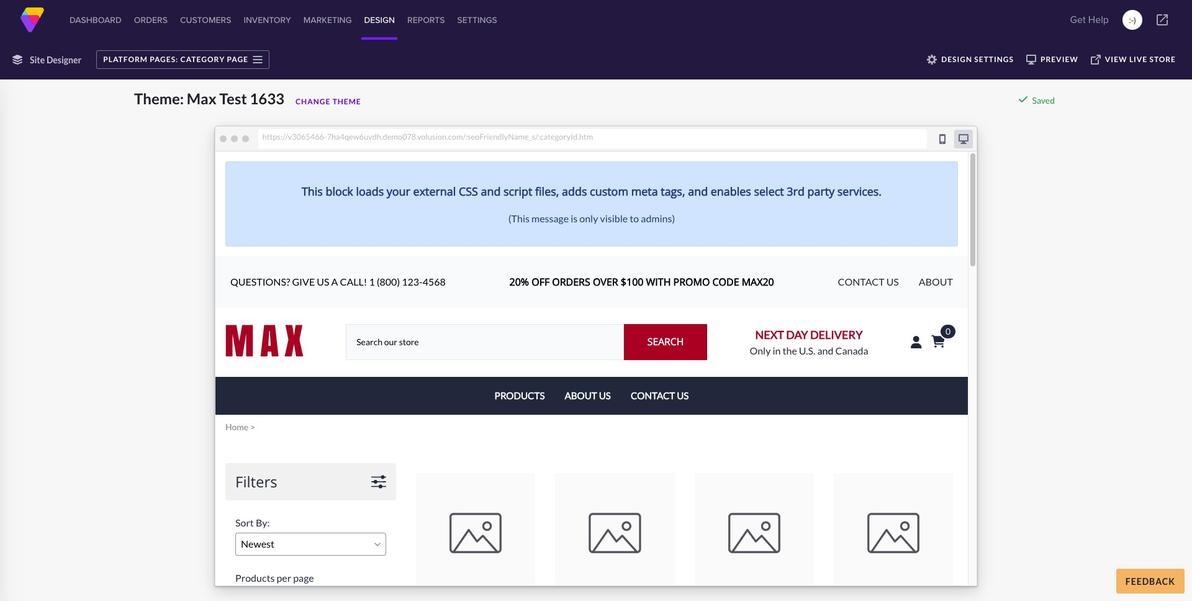 Task type: locate. For each thing, give the bounding box(es) containing it.
max
[[187, 89, 217, 107]]

test
[[219, 89, 247, 107]]

store
[[1150, 55, 1176, 64]]

site designer
[[30, 54, 81, 65]]

live
[[1130, 55, 1148, 64]]

settings button
[[455, 0, 500, 40]]

category
[[180, 55, 225, 64]]

feedback
[[1126, 576, 1176, 587]]

inventory
[[244, 14, 291, 26]]

https://v3065466-
[[262, 132, 327, 141]]

saved image
[[1018, 94, 1028, 104]]

1633
[[250, 89, 284, 107]]

marketing button
[[301, 0, 354, 40]]

dashboard
[[70, 14, 122, 26]]

preview button
[[1020, 50, 1085, 69]]

get help link
[[1067, 7, 1113, 32]]

preview
[[1041, 55, 1079, 64]]

7ha4qew6uvdh.demo078.volusion.com/:seofriendlyname_s/:categoryid.htm
[[327, 132, 593, 141]]

orders button
[[132, 0, 170, 40]]

saved
[[1033, 95, 1055, 106]]

help
[[1089, 12, 1109, 27]]

reports button
[[405, 0, 448, 40]]

platform pages: category page
[[103, 55, 248, 64]]

orders
[[134, 14, 168, 26]]

design
[[364, 14, 395, 26]]

dashboard link
[[67, 0, 124, 40]]

settings
[[457, 14, 497, 26]]

change theme
[[296, 97, 361, 106]]

dashboard image
[[20, 7, 45, 32]]

)
[[1134, 14, 1136, 26]]

:-) link
[[1123, 10, 1143, 30]]

view live store
[[1105, 55, 1176, 64]]

design settings button
[[921, 50, 1020, 69]]



Task type: describe. For each thing, give the bounding box(es) containing it.
design button
[[362, 0, 398, 40]]

customers button
[[178, 0, 234, 40]]

site
[[30, 54, 45, 65]]

:-
[[1129, 14, 1134, 26]]

view live store button
[[1085, 50, 1182, 69]]

customers
[[180, 14, 231, 26]]

feedback button
[[1116, 569, 1185, 594]]

theme:
[[134, 89, 184, 107]]

get help
[[1070, 12, 1109, 27]]

reports
[[407, 14, 445, 26]]

settings
[[975, 55, 1014, 64]]

theme
[[333, 97, 361, 106]]

designer
[[47, 54, 81, 65]]

page
[[227, 55, 248, 64]]

inventory button
[[241, 0, 294, 40]]

design
[[942, 55, 973, 64]]

pages:
[[150, 55, 178, 64]]

design settings
[[942, 55, 1014, 64]]

volusion-logo link
[[20, 7, 45, 32]]

platform
[[103, 55, 148, 64]]

theme: max test 1633
[[134, 89, 284, 107]]

change
[[296, 97, 331, 106]]

get
[[1070, 12, 1086, 27]]

:-)
[[1129, 14, 1136, 26]]

marketing
[[304, 14, 352, 26]]

view
[[1105, 55, 1128, 64]]

platform pages: category page button
[[96, 50, 269, 69]]

https://v3065466-7ha4qew6uvdh.demo078.volusion.com/:seofriendlyname_s/:categoryid.htm
[[262, 132, 593, 141]]



Task type: vqa. For each thing, say whether or not it's contained in the screenshot.
the DESIGN
yes



